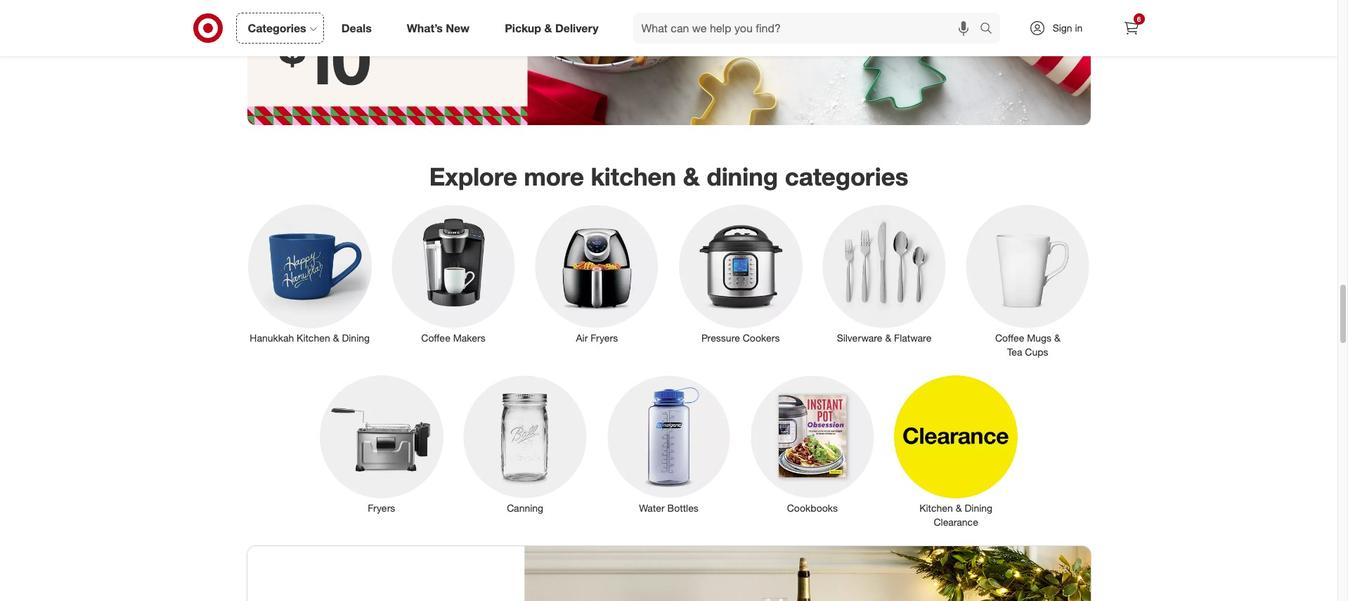 Task type: vqa. For each thing, say whether or not it's contained in the screenshot.
Kitchen to the left
yes



Task type: locate. For each thing, give the bounding box(es) containing it.
pressure cookers
[[702, 332, 780, 344]]

fryers
[[591, 332, 618, 344], [368, 502, 395, 514]]

what's new link
[[395, 13, 487, 44]]

1 horizontal spatial fryers
[[591, 332, 618, 344]]

in
[[1075, 22, 1083, 34]]

kitchen & dining clearance
[[920, 502, 993, 528]]

explore
[[429, 162, 517, 191]]

& right the hanukkah
[[333, 332, 339, 344]]

0 horizontal spatial fryers
[[368, 502, 395, 514]]

1 vertical spatial dining
[[965, 502, 993, 514]]

hanukkah kitchen & dining
[[250, 332, 370, 344]]

1 coffee from the left
[[421, 332, 451, 344]]

& inside coffee mugs & tea cups
[[1055, 332, 1061, 344]]

coffee for coffee makers
[[421, 332, 451, 344]]

deals link
[[330, 13, 389, 44]]

1 vertical spatial fryers
[[368, 502, 395, 514]]

dining inside the "kitchen & dining clearance"
[[965, 502, 993, 514]]

1 horizontal spatial dining
[[965, 502, 993, 514]]

more
[[524, 162, 584, 191]]

explore more kitchen & dining categories
[[429, 162, 909, 191]]

pressure cookers link
[[669, 202, 813, 346]]

kitchen
[[591, 162, 677, 191]]

2 coffee from the left
[[996, 332, 1025, 344]]

coffee makers
[[421, 332, 486, 344]]

coffee
[[421, 332, 451, 344], [996, 332, 1025, 344]]

& up 'clearance' on the bottom right of page
[[956, 502, 962, 514]]

1 horizontal spatial coffee
[[996, 332, 1025, 344]]

coffee left makers
[[421, 332, 451, 344]]

& inside the "kitchen & dining clearance"
[[956, 502, 962, 514]]

canning
[[507, 502, 544, 514]]

cookbooks link
[[741, 372, 885, 516]]

0 vertical spatial dining
[[342, 332, 370, 344]]

makers
[[453, 332, 486, 344]]

water bottles link
[[597, 372, 741, 516]]

1 vertical spatial kitchen
[[920, 502, 953, 514]]

& left dining
[[683, 162, 700, 191]]

kitchen inside the "kitchen & dining clearance"
[[920, 502, 953, 514]]

pickup & delivery link
[[493, 13, 616, 44]]

coffee mugs & tea cups
[[996, 332, 1061, 358]]

& right "mugs"
[[1055, 332, 1061, 344]]

what's new
[[407, 21, 470, 35]]

search
[[974, 22, 1007, 36]]

6
[[1138, 15, 1141, 23]]

0 horizontal spatial coffee
[[421, 332, 451, 344]]

dining
[[342, 332, 370, 344], [965, 502, 993, 514]]

sign in
[[1053, 22, 1083, 34]]

6 link
[[1116, 13, 1147, 44]]

water bottles
[[639, 502, 699, 514]]

What can we help you find? suggestions appear below search field
[[633, 13, 983, 44]]

0 vertical spatial fryers
[[591, 332, 618, 344]]

deals
[[342, 21, 372, 35]]

coffee up tea
[[996, 332, 1025, 344]]

kitchen
[[297, 332, 330, 344], [920, 502, 953, 514]]

flatware
[[895, 332, 932, 344]]

dining
[[707, 162, 778, 191]]

pickup
[[505, 21, 541, 35]]

0 vertical spatial kitchen
[[297, 332, 330, 344]]

categories
[[248, 21, 306, 35]]

coffee inside coffee mugs & tea cups
[[996, 332, 1025, 344]]

&
[[545, 21, 552, 35], [683, 162, 700, 191], [333, 332, 339, 344], [886, 332, 892, 344], [1055, 332, 1061, 344], [956, 502, 962, 514]]

1 horizontal spatial kitchen
[[920, 502, 953, 514]]

kitchen up 'clearance' on the bottom right of page
[[920, 502, 953, 514]]

kitchen right the hanukkah
[[297, 332, 330, 344]]

categories link
[[236, 13, 324, 44]]



Task type: describe. For each thing, give the bounding box(es) containing it.
clearance
[[934, 516, 979, 528]]

canning link
[[454, 372, 597, 516]]

air fryers link
[[525, 202, 669, 346]]

cookers
[[743, 332, 780, 344]]

cups
[[1025, 346, 1049, 358]]

coffee for coffee mugs & tea cups
[[996, 332, 1025, 344]]

search button
[[974, 13, 1007, 46]]

0 horizontal spatial dining
[[342, 332, 370, 344]]

silverware & flatware
[[837, 332, 932, 344]]

silverware
[[837, 332, 883, 344]]

& left 'flatware'
[[886, 332, 892, 344]]

fryers link
[[310, 372, 454, 516]]

water
[[639, 502, 665, 514]]

pickup & delivery
[[505, 21, 599, 35]]

sign in link
[[1017, 13, 1105, 44]]

fryers inside "link"
[[368, 502, 395, 514]]

0 horizontal spatial kitchen
[[297, 332, 330, 344]]

tea
[[1008, 346, 1023, 358]]

pressure
[[702, 332, 740, 344]]

air
[[576, 332, 588, 344]]

categories
[[785, 162, 909, 191]]

bottles
[[668, 502, 699, 514]]

cookbooks
[[787, 502, 838, 514]]

new
[[446, 21, 470, 35]]

hanukkah kitchen & dining link
[[238, 202, 382, 346]]

hanukkah
[[250, 332, 294, 344]]

delivery
[[555, 21, 599, 35]]

mugs
[[1028, 332, 1052, 344]]

what's
[[407, 21, 443, 35]]

$10
[[279, 15, 371, 101]]

air fryers
[[576, 332, 618, 344]]

silverware & flatware link
[[813, 202, 956, 346]]

sign
[[1053, 22, 1073, 34]]

coffee makers link
[[382, 202, 525, 346]]

& right pickup
[[545, 21, 552, 35]]



